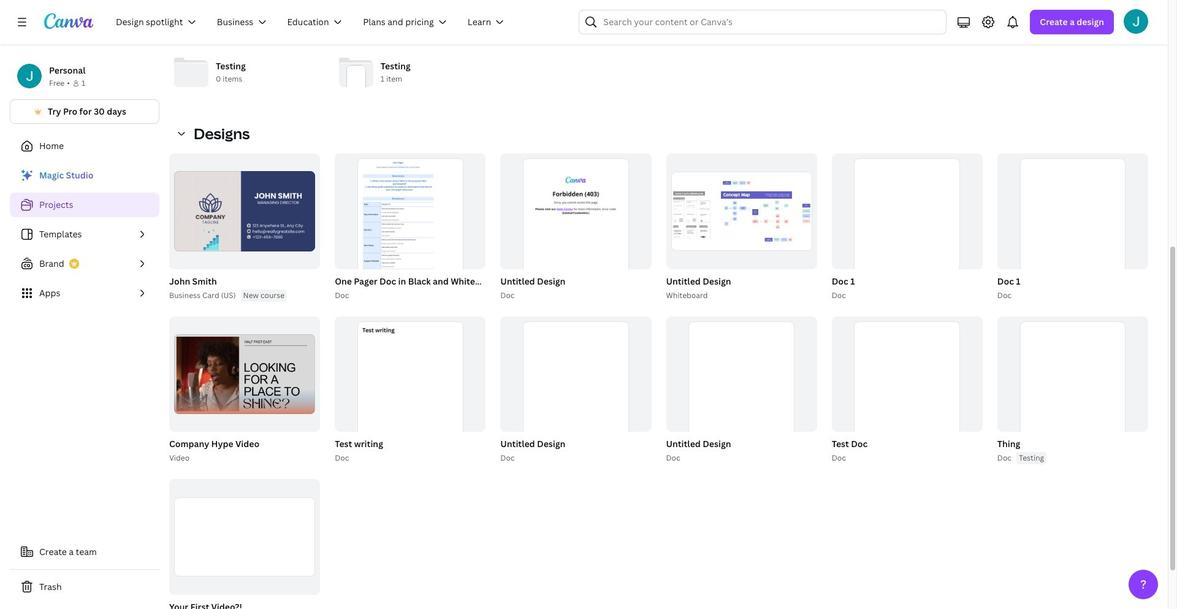Task type: vqa. For each thing, say whether or not it's contained in the screenshot.
Open Chat image
no



Task type: locate. For each thing, give the bounding box(es) containing it.
None search field
[[579, 10, 947, 34]]

group
[[167, 153, 320, 302], [169, 153, 320, 269], [333, 153, 493, 308], [335, 153, 486, 308], [498, 153, 652, 308], [501, 153, 652, 308], [664, 153, 817, 302], [666, 153, 817, 269], [830, 153, 983, 308], [832, 153, 983, 308], [995, 153, 1149, 308], [998, 153, 1149, 308], [167, 316, 320, 464], [169, 316, 320, 432], [333, 316, 486, 471], [335, 316, 486, 471], [498, 316, 652, 471], [501, 316, 652, 471], [664, 316, 817, 471], [666, 316, 817, 471], [830, 316, 983, 471], [832, 316, 983, 471], [995, 316, 1149, 471], [167, 479, 320, 609], [169, 479, 320, 595]]

list
[[10, 163, 159, 305]]



Task type: describe. For each thing, give the bounding box(es) containing it.
Search search field
[[604, 10, 923, 34]]

top level navigation element
[[108, 10, 517, 34]]

john smith image
[[1124, 9, 1149, 34]]



